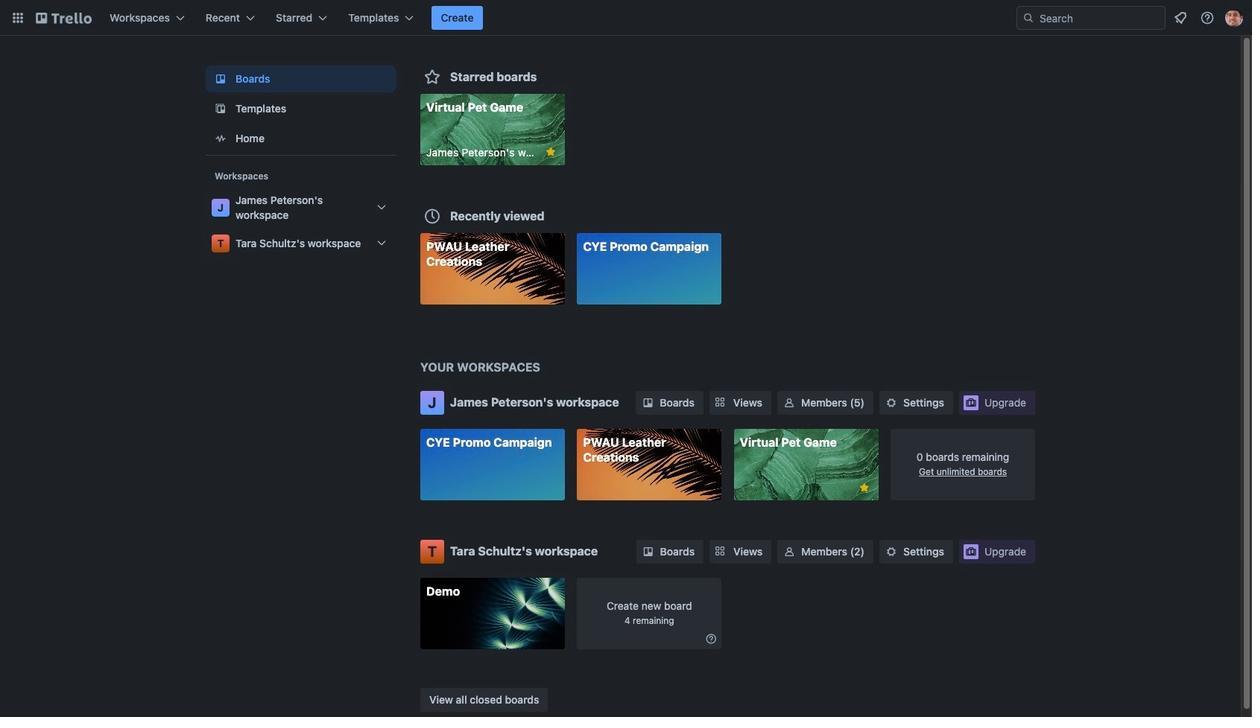 Task type: locate. For each thing, give the bounding box(es) containing it.
1 horizontal spatial sm image
[[782, 396, 797, 411]]

back to home image
[[36, 6, 92, 30]]

template board image
[[212, 100, 230, 118]]

0 vertical spatial sm image
[[782, 396, 797, 411]]

search image
[[1023, 12, 1035, 24]]

sm image
[[641, 396, 656, 411], [884, 396, 899, 411], [782, 545, 797, 560], [884, 545, 899, 560], [704, 632, 719, 647]]

0 horizontal spatial sm image
[[641, 545, 656, 560]]

0 notifications image
[[1172, 9, 1190, 27]]

sm image
[[782, 396, 797, 411], [641, 545, 656, 560]]



Task type: describe. For each thing, give the bounding box(es) containing it.
open information menu image
[[1200, 10, 1215, 25]]

board image
[[212, 70, 230, 88]]

primary element
[[0, 0, 1252, 36]]

click to unstar this board. it will be removed from your starred list. image
[[544, 145, 558, 159]]

james peterson (jamespeterson93) image
[[1226, 9, 1244, 27]]

1 vertical spatial sm image
[[641, 545, 656, 560]]

Search field
[[1017, 6, 1166, 30]]

home image
[[212, 130, 230, 148]]



Task type: vqa. For each thing, say whether or not it's contained in the screenshot.
Add board "icon"
no



